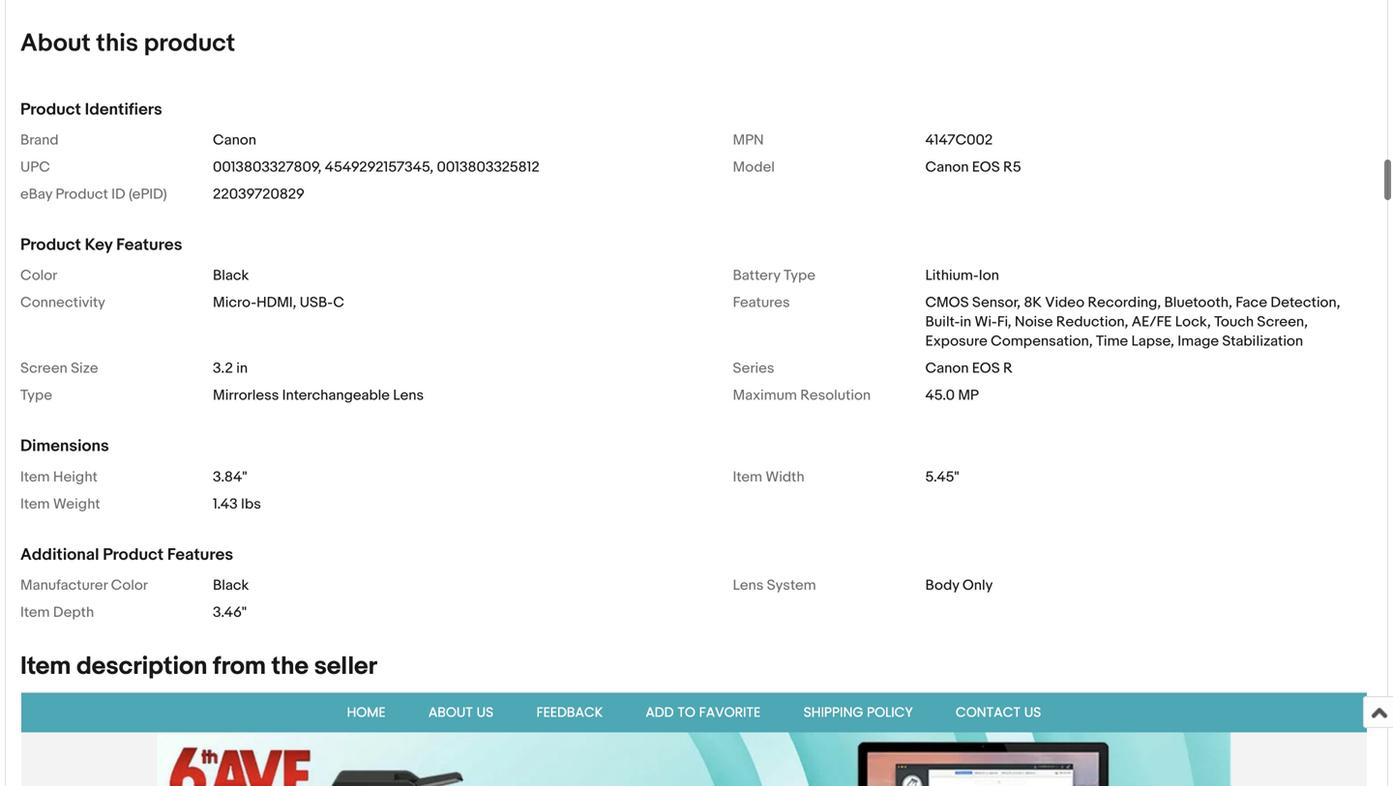 Task type: vqa. For each thing, say whether or not it's contained in the screenshot.


Task type: locate. For each thing, give the bounding box(es) containing it.
model
[[733, 159, 775, 176]]

fi,
[[998, 314, 1012, 331]]

2 black from the top
[[213, 577, 249, 595]]

1 eos from the top
[[972, 159, 1000, 176]]

0 vertical spatial lens
[[393, 387, 424, 405]]

maximum resolution
[[733, 387, 871, 405]]

1 vertical spatial eos
[[972, 360, 1000, 378]]

product up brand
[[20, 99, 81, 120]]

detection,
[[1271, 294, 1341, 312]]

lbs
[[241, 496, 261, 513]]

stabilization
[[1223, 333, 1304, 351]]

about this product
[[20, 28, 235, 58]]

micro-hdmi, usb-c
[[213, 294, 344, 312]]

0 vertical spatial color
[[20, 267, 57, 285]]

lens right interchangeable
[[393, 387, 424, 405]]

0 horizontal spatial type
[[20, 387, 52, 405]]

mirrorless
[[213, 387, 279, 405]]

r
[[1004, 360, 1013, 378]]

canon up 45.0 mp
[[926, 360, 969, 378]]

video
[[1045, 294, 1085, 312]]

0 horizontal spatial color
[[20, 267, 57, 285]]

eos left r5
[[972, 159, 1000, 176]]

0 horizontal spatial lens
[[393, 387, 424, 405]]

additional product features
[[20, 545, 233, 566]]

features down battery
[[733, 294, 790, 312]]

0 vertical spatial in
[[960, 314, 972, 331]]

0 horizontal spatial in
[[236, 360, 248, 378]]

color down additional product features
[[111, 577, 148, 595]]

4147c002
[[926, 132, 993, 149]]

canon for canon eos r
[[926, 360, 969, 378]]

1 vertical spatial color
[[111, 577, 148, 595]]

canon down 4147c002 at the right of page
[[926, 159, 969, 176]]

1 vertical spatial in
[[236, 360, 248, 378]]

connectivity
[[20, 294, 105, 312]]

color
[[20, 267, 57, 285], [111, 577, 148, 595]]

eos left r
[[972, 360, 1000, 378]]

canon for canon eos r5
[[926, 159, 969, 176]]

2 vertical spatial canon
[[926, 360, 969, 378]]

product up the manufacturer color
[[103, 545, 164, 566]]

canon
[[213, 132, 256, 149], [926, 159, 969, 176], [926, 360, 969, 378]]

manufacturer
[[20, 577, 108, 595]]

5.45"
[[926, 469, 960, 486]]

1 vertical spatial canon
[[926, 159, 969, 176]]

item left "width"
[[733, 469, 763, 486]]

in
[[960, 314, 972, 331], [236, 360, 248, 378]]

additional
[[20, 545, 99, 566]]

1 horizontal spatial type
[[784, 267, 816, 285]]

black for product key features
[[213, 267, 249, 285]]

id
[[111, 186, 125, 203]]

in inside cmos sensor, 8k video recording, bluetooth, face detection, built-in wi-fi, noise reduction, ae/fe lock, touch screen, exposure compensation, time lapse, image stabilization
[[960, 314, 972, 331]]

0 vertical spatial type
[[784, 267, 816, 285]]

r5
[[1004, 159, 1022, 176]]

item for item weight
[[20, 496, 50, 513]]

item down item height
[[20, 496, 50, 513]]

black up 3.46"
[[213, 577, 249, 595]]

ebay
[[20, 186, 52, 203]]

product
[[20, 99, 81, 120], [56, 186, 108, 203], [20, 235, 81, 255], [103, 545, 164, 566]]

brand
[[20, 132, 59, 149]]

2 eos from the top
[[972, 360, 1000, 378]]

features down 1.43
[[167, 545, 233, 566]]

c
[[333, 294, 344, 312]]

black
[[213, 267, 249, 285], [213, 577, 249, 595]]

features right key
[[116, 235, 182, 255]]

type right battery
[[784, 267, 816, 285]]

1 vertical spatial lens
[[733, 577, 764, 595]]

1 vertical spatial features
[[733, 294, 790, 312]]

0 vertical spatial black
[[213, 267, 249, 285]]

product left id
[[56, 186, 108, 203]]

item weight
[[20, 496, 100, 513]]

product key features
[[20, 235, 182, 255]]

lithium-ion
[[926, 267, 1000, 285]]

cmos
[[926, 294, 969, 312]]

0 vertical spatial features
[[116, 235, 182, 255]]

touch
[[1215, 314, 1254, 331]]

size
[[71, 360, 98, 378]]

2 vertical spatial features
[[167, 545, 233, 566]]

black up micro-
[[213, 267, 249, 285]]

1 black from the top
[[213, 267, 249, 285]]

wi-
[[975, 314, 998, 331]]

item up item weight
[[20, 469, 50, 486]]

hdmi,
[[257, 294, 297, 312]]

lens left system
[[733, 577, 764, 595]]

features for additional product features
[[167, 545, 233, 566]]

item left depth
[[20, 604, 50, 622]]

1 horizontal spatial in
[[960, 314, 972, 331]]

1 vertical spatial black
[[213, 577, 249, 595]]

body only
[[926, 577, 993, 595]]

mpn
[[733, 132, 764, 149]]

resolution
[[801, 387, 871, 405]]

reduction,
[[1057, 314, 1129, 331]]

battery
[[733, 267, 781, 285]]

features
[[116, 235, 182, 255], [733, 294, 790, 312], [167, 545, 233, 566]]

canon up 0013803327809,
[[213, 132, 256, 149]]

maximum
[[733, 387, 797, 405]]

color up connectivity
[[20, 267, 57, 285]]

0 vertical spatial canon
[[213, 132, 256, 149]]

in right the 3.2
[[236, 360, 248, 378]]

lens
[[393, 387, 424, 405], [733, 577, 764, 595]]

0 vertical spatial eos
[[972, 159, 1000, 176]]

0013803327809, 4549292157345, 0013803325812
[[213, 159, 540, 176]]

screen,
[[1258, 314, 1308, 331]]

45.0
[[926, 387, 955, 405]]

item down item depth
[[20, 652, 71, 682]]

type down screen
[[20, 387, 52, 405]]

item
[[20, 469, 50, 486], [733, 469, 763, 486], [20, 496, 50, 513], [20, 604, 50, 622], [20, 652, 71, 682]]

item for item description from the seller
[[20, 652, 71, 682]]

type
[[784, 267, 816, 285], [20, 387, 52, 405]]

in left the wi-
[[960, 314, 972, 331]]

ebay product id (epid)
[[20, 186, 167, 203]]

body
[[926, 577, 960, 595]]



Task type: describe. For each thing, give the bounding box(es) containing it.
canon eos r5
[[926, 159, 1022, 176]]

lens system
[[733, 577, 816, 595]]

3.46"
[[213, 604, 247, 622]]

lithium-
[[926, 267, 979, 285]]

mirrorless interchangeable lens
[[213, 387, 424, 405]]

3.84"
[[213, 469, 247, 486]]

description
[[77, 652, 207, 682]]

screen
[[20, 360, 67, 378]]

compensation,
[[991, 333, 1093, 351]]

8k
[[1024, 294, 1042, 312]]

item description from the seller
[[20, 652, 377, 682]]

item for item width
[[733, 469, 763, 486]]

1.43 lbs
[[213, 496, 261, 513]]

recording,
[[1088, 294, 1161, 312]]

cmos sensor, 8k video recording, bluetooth, face detection, built-in wi-fi, noise reduction, ae/fe lock, touch screen, exposure compensation, time lapse, image stabilization
[[926, 294, 1341, 351]]

black for additional product features
[[213, 577, 249, 595]]

micro-
[[213, 294, 257, 312]]

ae/fe
[[1132, 314, 1172, 331]]

4549292157345,
[[325, 159, 434, 176]]

upc
[[20, 159, 50, 176]]

eos for r
[[972, 360, 1000, 378]]

series
[[733, 360, 775, 378]]

mp
[[958, 387, 979, 405]]

features for product key features
[[116, 235, 182, 255]]

sensor,
[[972, 294, 1021, 312]]

only
[[963, 577, 993, 595]]

3.2
[[213, 360, 233, 378]]

weight
[[53, 496, 100, 513]]

system
[[767, 577, 816, 595]]

manufacturer color
[[20, 577, 148, 595]]

eos for r5
[[972, 159, 1000, 176]]

product identifiers
[[20, 99, 162, 120]]

item for item height
[[20, 469, 50, 486]]

about
[[20, 28, 91, 58]]

lock,
[[1176, 314, 1211, 331]]

ion
[[979, 267, 1000, 285]]

1.43
[[213, 496, 238, 513]]

height
[[53, 469, 98, 486]]

product
[[144, 28, 235, 58]]

item depth
[[20, 604, 94, 622]]

key
[[85, 235, 113, 255]]

noise
[[1015, 314, 1053, 331]]

canon eos r
[[926, 360, 1013, 378]]

3.2 in
[[213, 360, 248, 378]]

canon for canon
[[213, 132, 256, 149]]

product left key
[[20, 235, 81, 255]]

45.0 mp
[[926, 387, 979, 405]]

1 horizontal spatial lens
[[733, 577, 764, 595]]

usb-
[[300, 294, 333, 312]]

time
[[1096, 333, 1129, 351]]

battery type
[[733, 267, 816, 285]]

bluetooth,
[[1165, 294, 1233, 312]]

(epid)
[[129, 186, 167, 203]]

image
[[1178, 333, 1219, 351]]

0013803327809,
[[213, 159, 322, 176]]

0013803325812
[[437, 159, 540, 176]]

the
[[272, 652, 309, 682]]

face
[[1236, 294, 1268, 312]]

dimensions
[[20, 437, 109, 457]]

item height
[[20, 469, 98, 486]]

item for item depth
[[20, 604, 50, 622]]

item width
[[733, 469, 805, 486]]

built-
[[926, 314, 960, 331]]

1 vertical spatial type
[[20, 387, 52, 405]]

seller
[[314, 652, 377, 682]]

22039720829
[[213, 186, 305, 203]]

exposure
[[926, 333, 988, 351]]

identifiers
[[85, 99, 162, 120]]

depth
[[53, 604, 94, 622]]

1 horizontal spatial color
[[111, 577, 148, 595]]

from
[[213, 652, 266, 682]]

width
[[766, 469, 805, 486]]

this
[[96, 28, 138, 58]]



